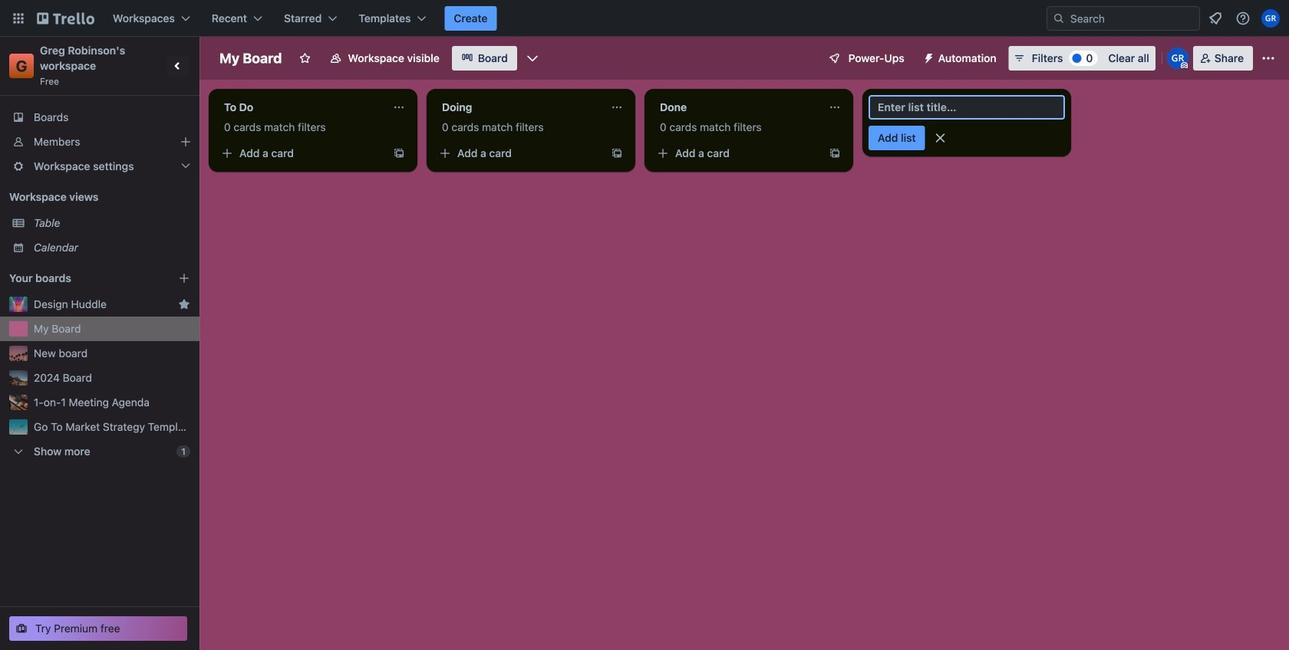 Task type: describe. For each thing, give the bounding box(es) containing it.
your boards with 7 items element
[[9, 269, 155, 288]]

3 create from template… image from the left
[[829, 147, 841, 160]]

Board name text field
[[212, 46, 290, 71]]

open information menu image
[[1236, 11, 1251, 26]]

search image
[[1053, 12, 1065, 25]]

this member is an admin of this board. image
[[1181, 62, 1188, 69]]

add board image
[[178, 272, 190, 285]]

0 notifications image
[[1206, 9, 1225, 28]]

Enter list title… text field
[[869, 95, 1065, 120]]

Search field
[[1065, 8, 1199, 29]]

2 create from template… image from the left
[[611, 147, 623, 160]]

primary element
[[0, 0, 1289, 37]]

show menu image
[[1261, 51, 1276, 66]]

starred icon image
[[178, 299, 190, 311]]

back to home image
[[37, 6, 94, 31]]

cancel list editing image
[[933, 130, 948, 146]]

star or unstar board image
[[299, 52, 311, 64]]



Task type: locate. For each thing, give the bounding box(es) containing it.
greg robinson (gregrobinson96) image
[[1262, 9, 1280, 28]]

sm image
[[917, 46, 938, 68]]

1 horizontal spatial create from template… image
[[611, 147, 623, 160]]

workspace navigation collapse icon image
[[167, 55, 189, 77]]

customize views image
[[525, 51, 540, 66]]

0 horizontal spatial create from template… image
[[393, 147, 405, 160]]

2 horizontal spatial create from template… image
[[829, 147, 841, 160]]

create from template… image
[[393, 147, 405, 160], [611, 147, 623, 160], [829, 147, 841, 160]]

1 create from template… image from the left
[[393, 147, 405, 160]]

None text field
[[433, 95, 605, 120]]

greg robinson (gregrobinson96) image
[[1167, 48, 1189, 69]]

None text field
[[215, 95, 387, 120], [651, 95, 823, 120], [215, 95, 387, 120], [651, 95, 823, 120]]



Task type: vqa. For each thing, say whether or not it's contained in the screenshot.
Cancel list editing icon
yes



